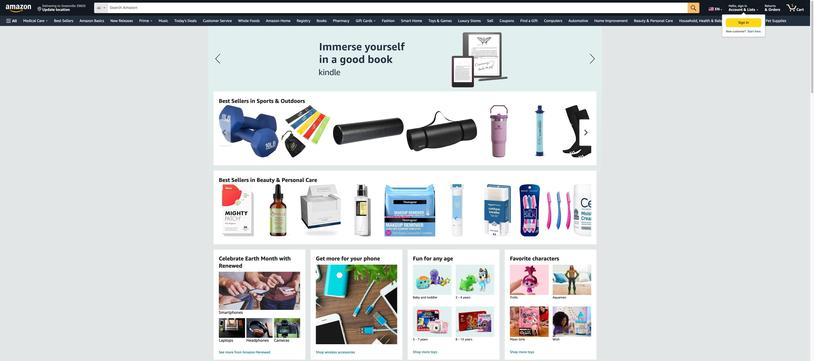 Task type: vqa. For each thing, say whether or not it's contained in the screenshot.
start
no



Task type: describe. For each thing, give the bounding box(es) containing it.
amazon basics cotton swabs, 500 count image
[[484, 184, 511, 237]]

get more for your phone image
[[307, 265, 406, 344]]

carousel next slide image
[[584, 130, 588, 135]]

navigation navigation
[[0, 0, 810, 39]]

neutrogena cleansing fragrance free makeup remover face wipes, cleansing facial towelettes for waterproof makeup,... image
[[384, 184, 435, 237]]

hero cosmetics mighty patch™ original patch - hydrocolloid acne pimple patch for covering zits and blemishes, spot... image
[[222, 184, 254, 237]]

none submit inside 'search field'
[[688, 3, 699, 13]]

baby and toddler image
[[408, 265, 457, 295]]

amazon basics neoprene coated hexagon workout dumbbell hand weight image
[[219, 105, 279, 157]]

8 - 13 years image
[[451, 307, 499, 337]]

clean skin club clean towels xl, 100% usda biobased face towel, disposable face towelette, makeup remover dry wipes,... image
[[300, 184, 341, 237]]

cameras image
[[272, 318, 302, 338]]

carousel previous slide image
[[222, 130, 226, 135]]

5 - 7 years image
[[408, 307, 457, 337]]



Task type: locate. For each thing, give the bounding box(es) containing it.
wish image
[[548, 307, 596, 337]]

laptops image
[[217, 318, 247, 338]]

0 vertical spatial list
[[219, 105, 814, 157]]

None submit
[[688, 3, 699, 13]]

cosrx snail mucin 96% power repairing essence 3.38 fl.oz 100ml, hydrating serum for face with snail secretion filtrate... image
[[354, 184, 371, 237]]

None search field
[[94, 3, 699, 14]]

mean girls image
[[505, 307, 554, 337]]

1 list from the top
[[219, 105, 814, 157]]

2 - 4 years image
[[451, 265, 499, 295]]

stanley iceflow stainless steel tumbler with straw, vacuum insulated water bottle for home, office or car, reusable cup... image
[[490, 105, 508, 157]]

list
[[219, 105, 814, 157], [219, 184, 814, 237]]

amazon basics high-density round foam roller for exercise, massage, muscle recovery image
[[333, 118, 404, 145]]

immerse yourself in a good book. kindle. image
[[208, 26, 602, 183]]

amazon image
[[6, 5, 31, 13]]

fit simplify resistance loop exercise bands with instruction guide and carry bag, set of 5 image
[[281, 105, 330, 157]]

mielle organics rosemary mint scalp & hair strengthening oil for all hair types, 2 ounce image
[[266, 184, 291, 237]]

Search Amazon text field
[[108, 3, 688, 13]]

cerave moisturizing cream | body and face moisturizer for dry skin | body cream with hyaluronic acid and ceramides |... image
[[573, 184, 618, 237]]

lifestraw personal water filter for hiking, camping, travel, and emergency preparedness image
[[533, 105, 546, 157]]

trolls image
[[505, 265, 554, 295]]

aquaman image
[[548, 265, 596, 295]]

schick hydro silk touch-up dermaplaning tool with precision cover, 3ct | dermaplane razor, face razors for women,... image
[[519, 184, 571, 237]]

headphones image
[[245, 318, 274, 338]]

none search field inside navigation 'navigation'
[[94, 3, 699, 14]]

adidas rivalry soccer socks (2-pair) image
[[562, 105, 598, 157]]

1 vertical spatial list
[[219, 184, 814, 237]]

main content
[[0, 26, 814, 361]]

amazon basics 1/2-inch extra thick exercise yoga mat image
[[406, 111, 477, 151]]

smartphones image
[[211, 272, 308, 310]]

2 list from the top
[[219, 184, 814, 237]]

amazon basics hypoallergenic 100% cotton rounds, 100 count image
[[450, 184, 464, 237]]



